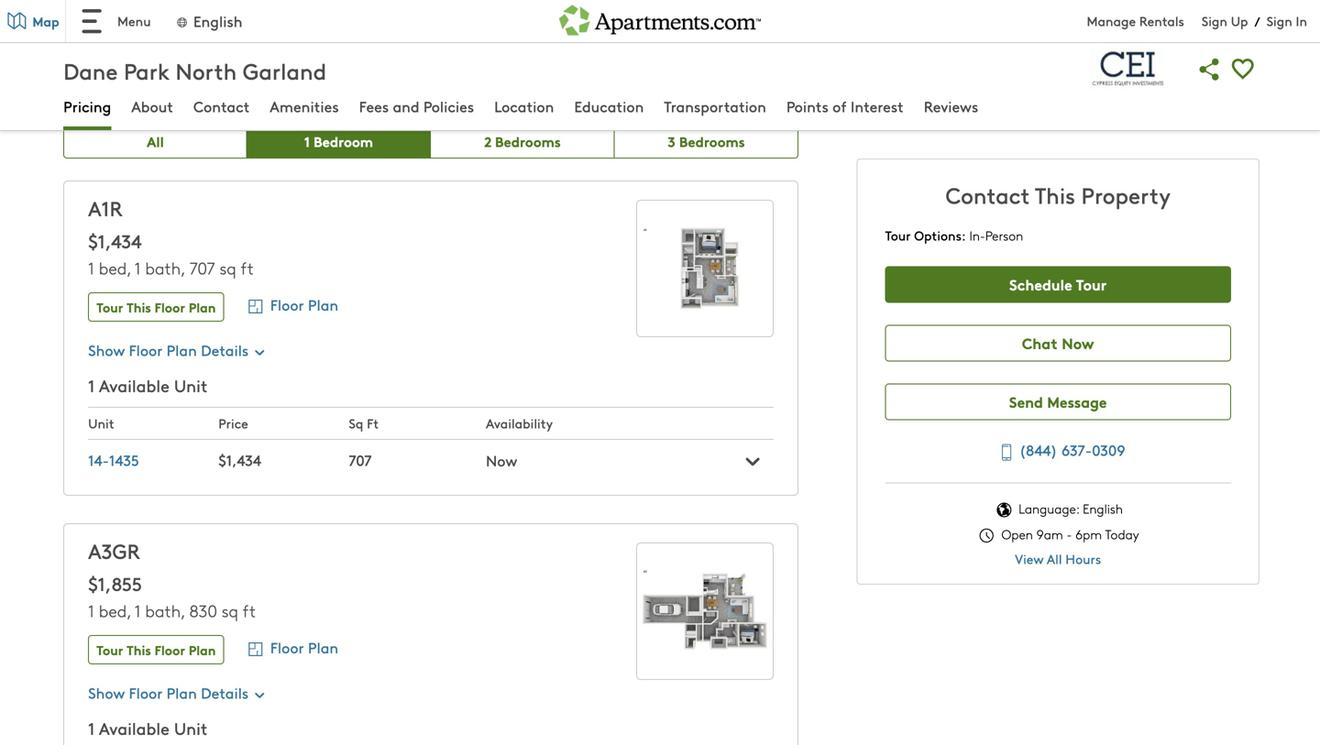 Task type: describe. For each thing, give the bounding box(es) containing it.
and
[[393, 96, 420, 116]]

open
[[1002, 526, 1033, 543]]

send message
[[1009, 391, 1107, 412]]

open 9am - 6pm today
[[998, 526, 1139, 543]]

show floor plan details button for a3gr
[[88, 683, 267, 703]]

schedule tour button
[[885, 266, 1231, 303]]

plans
[[255, 53, 325, 91]]

location button
[[494, 96, 554, 120]]

floor plan for a1r
[[270, 294, 338, 315]]

rentals
[[1140, 12, 1185, 30]]

about button
[[131, 96, 173, 120]]

2 sign from the left
[[1267, 12, 1293, 30]]

1 horizontal spatial $1,434
[[218, 450, 261, 470]]

map link
[[0, 0, 66, 42]]

unit for a3gr
[[174, 717, 208, 740]]

manage rentals link
[[1087, 12, 1202, 30]]

floor plan button for a1r
[[245, 292, 338, 322]]

policies
[[424, 96, 474, 116]]

now inside button
[[1062, 332, 1094, 353]]

/
[[1255, 12, 1260, 30]]

1 bedroom
[[304, 131, 373, 151]]

menu button
[[66, 0, 166, 42]]

manage rentals sign up / sign in
[[1087, 12, 1308, 30]]

person
[[985, 227, 1023, 244]]

this for a1r
[[127, 298, 151, 316]]

2 bedrooms
[[484, 131, 561, 151]]

fees and policies button
[[359, 96, 474, 120]]

amenities button
[[270, 96, 339, 120]]

up
[[1231, 12, 1248, 30]]

schedule
[[1010, 274, 1072, 295]]

sign in link
[[1267, 12, 1308, 30]]

floor plan button for a3gr
[[245, 635, 338, 665]]

dane
[[63, 55, 118, 86]]

pricing & floor plans
[[63, 53, 325, 91]]

bath for a1r
[[145, 257, 181, 279]]

1435
[[109, 450, 139, 470]]

amenities
[[270, 96, 339, 116]]

1 inside button
[[304, 131, 310, 151]]

0309
[[1092, 440, 1126, 460]]

options:
[[914, 226, 966, 244]]

ft
[[367, 415, 379, 432]]

fees
[[359, 96, 389, 116]]

dane park north garland
[[63, 55, 327, 86]]

tour options: in-person
[[885, 226, 1023, 244]]

a1r $1,434 1 bed , 1 bath , 707 sq ft
[[88, 194, 254, 279]]

fees and policies
[[359, 96, 474, 116]]

map
[[32, 12, 59, 30]]

floor plan for a3gr
[[270, 637, 338, 658]]

pricing for pricing button
[[63, 96, 111, 116]]

show floor plan details for a1r
[[88, 340, 249, 360]]

send
[[1009, 391, 1043, 412]]

(844) 637-0309
[[1020, 440, 1126, 460]]

contact this property
[[946, 180, 1171, 210]]

tour this floor plan for a3gr
[[96, 641, 216, 659]]

reviews
[[924, 96, 979, 116]]

2 bedrooms button
[[431, 124, 615, 159]]

all inside button
[[147, 131, 164, 151]]

1 available unit for a1r
[[88, 374, 208, 397]]

a3gr $1,855 1 bed , 1 bath , 830 sq ft
[[88, 537, 256, 622]]

sq ft
[[349, 415, 379, 432]]

available for a1r
[[99, 374, 170, 397]]

(844) 637-0309 link
[[991, 437, 1126, 465]]

bedroom
[[314, 131, 373, 151]]

chat now button
[[885, 325, 1231, 362]]

707 inside a1r $1,434 1 bed , 1 bath , 707 sq ft
[[189, 257, 215, 279]]

transportation button
[[664, 96, 766, 120]]

available for a3gr
[[99, 717, 170, 740]]

$1,855
[[88, 571, 142, 597]]

education
[[574, 96, 644, 116]]

contact button
[[193, 96, 250, 120]]

(844)
[[1020, 440, 1058, 460]]

points of interest button
[[787, 96, 904, 120]]

chat
[[1022, 332, 1058, 353]]

14-1435
[[88, 450, 139, 470]]

garland
[[243, 55, 327, 86]]

details for a1r
[[201, 340, 249, 360]]

&
[[160, 53, 177, 91]]

share listing image
[[1194, 53, 1227, 86]]

property management company logo image
[[1091, 48, 1168, 89]]

tour this floor plan for a1r
[[96, 298, 216, 316]]

message
[[1047, 391, 1107, 412]]

3 bedrooms button
[[615, 124, 799, 159]]

tour inside button
[[1076, 274, 1107, 295]]

apartments.com logo image
[[559, 0, 761, 35]]

2
[[484, 131, 491, 151]]

1 horizontal spatial english
[[1083, 500, 1123, 518]]

manage
[[1087, 12, 1136, 30]]

14-1435 button
[[88, 450, 139, 470]]

unit
[[88, 415, 114, 432]]

english link
[[175, 11, 243, 31]]



Task type: vqa. For each thing, say whether or not it's contained in the screenshot.
Close image
no



Task type: locate. For each thing, give the bounding box(es) containing it.
1 available unit
[[88, 374, 208, 397], [88, 717, 208, 740]]

tour this floor plan
[[96, 298, 216, 316], [96, 641, 216, 659]]

1 vertical spatial unit
[[174, 717, 208, 740]]

contact for contact this property
[[946, 180, 1030, 210]]

contact up in-
[[946, 180, 1030, 210]]

0 vertical spatial show floor plan details
[[88, 340, 249, 360]]

2 vertical spatial this
[[127, 641, 151, 659]]

0 vertical spatial unit
[[174, 374, 208, 397]]

0 horizontal spatial all
[[147, 131, 164, 151]]

637-
[[1062, 440, 1092, 460]]

0 vertical spatial this
[[1035, 180, 1076, 210]]

all button
[[63, 124, 247, 159]]

1 details from the top
[[201, 340, 249, 360]]

0 horizontal spatial $1,434
[[88, 228, 142, 254]]

floor plan
[[270, 294, 338, 315], [270, 637, 338, 658]]

1 vertical spatial pricing
[[63, 96, 111, 116]]

1 vertical spatial tour this floor plan button
[[88, 636, 224, 665]]

sign
[[1202, 12, 1228, 30], [1267, 12, 1293, 30]]

0 vertical spatial $1,434
[[88, 228, 142, 254]]

language: english
[[1015, 500, 1123, 518]]

ft for a3gr
[[243, 600, 256, 622]]

bedrooms for 3 bedrooms
[[679, 131, 745, 151]]

of
[[833, 96, 847, 116]]

price
[[218, 415, 248, 432]]

tour this floor plan button down 830
[[88, 636, 224, 665]]

14-
[[88, 450, 109, 470]]

0 vertical spatial tour this floor plan
[[96, 298, 216, 316]]

english
[[193, 11, 243, 31], [1083, 500, 1123, 518]]

show floor plan details
[[88, 340, 249, 360], [88, 683, 249, 703]]

2 details from the top
[[201, 683, 249, 703]]

1 horizontal spatial sign
[[1267, 12, 1293, 30]]

1 floor plan button from the top
[[245, 292, 338, 322]]

tour this floor plan down a1r $1,434 1 bed , 1 bath , 707 sq ft
[[96, 298, 216, 316]]

1 show floor plan details from the top
[[88, 340, 249, 360]]

reviews button
[[924, 96, 979, 120]]

park
[[124, 55, 170, 86]]

1 bedrooms from the left
[[495, 131, 561, 151]]

show for a3gr
[[88, 683, 125, 703]]

pricing down the dane
[[63, 96, 111, 116]]

this down the $1,855
[[127, 641, 151, 659]]

sq for a3gr
[[222, 600, 238, 622]]

2 show floor plan details from the top
[[88, 683, 249, 703]]

show floor plan details button for a1r
[[88, 340, 267, 360]]

sq
[[349, 415, 363, 432]]

0 horizontal spatial contact
[[193, 96, 250, 116]]

transportation
[[664, 96, 766, 116]]

1 horizontal spatial now
[[1062, 332, 1094, 353]]

sq
[[220, 257, 236, 279], [222, 600, 238, 622]]

floor
[[184, 53, 247, 91], [270, 294, 304, 315], [155, 298, 185, 316], [129, 340, 163, 360], [270, 637, 304, 658], [155, 641, 185, 659], [129, 683, 163, 703]]

send message button
[[885, 384, 1231, 420]]

-
[[1067, 526, 1072, 543]]

1 vertical spatial ft
[[243, 600, 256, 622]]

floor plan button
[[245, 292, 338, 322], [245, 635, 338, 665]]

this
[[1035, 180, 1076, 210], [127, 298, 151, 316], [127, 641, 151, 659]]

0 vertical spatial contact
[[193, 96, 250, 116]]

1 pricing from the top
[[63, 53, 153, 91]]

1 vertical spatial 707
[[349, 450, 372, 470]]

sign up link
[[1202, 12, 1248, 30]]

0 vertical spatial all
[[147, 131, 164, 151]]

pricing for pricing & floor plans
[[63, 53, 153, 91]]

0 vertical spatial ft
[[241, 257, 254, 279]]

1 tour this floor plan from the top
[[96, 298, 216, 316]]

menu
[[117, 12, 151, 30]]

this left property
[[1035, 180, 1076, 210]]

this for a3gr
[[127, 641, 151, 659]]

tour this floor plan button for a1r
[[88, 293, 224, 322]]

show floor plan details button
[[88, 340, 267, 360], [88, 683, 267, 703]]

all down about button
[[147, 131, 164, 151]]

0 vertical spatial floor plan button
[[245, 292, 338, 322]]

bedrooms down the location 'button'
[[495, 131, 561, 151]]

sq for a1r
[[220, 257, 236, 279]]

1 vertical spatial show floor plan details button
[[88, 683, 267, 703]]

1 vertical spatial floor plan button
[[245, 635, 338, 665]]

bedrooms down transportation button
[[679, 131, 745, 151]]

$1,434 down a1r
[[88, 228, 142, 254]]

2 bed from the top
[[99, 600, 127, 622]]

1 bedroom button
[[247, 124, 431, 159]]

bed for a1r
[[99, 257, 127, 279]]

1 bath from the top
[[145, 257, 181, 279]]

bath for a3gr
[[145, 600, 181, 622]]

707
[[189, 257, 215, 279], [349, 450, 372, 470]]

1 vertical spatial show floor plan details
[[88, 683, 249, 703]]

2 1 available unit from the top
[[88, 717, 208, 740]]

1 vertical spatial bed
[[99, 600, 127, 622]]

hours
[[1066, 550, 1101, 568]]

details for a3gr
[[201, 683, 249, 703]]

tour this floor plan button for a3gr
[[88, 636, 224, 665]]

0 vertical spatial bed
[[99, 257, 127, 279]]

1 tour this floor plan button from the top
[[88, 293, 224, 322]]

0 vertical spatial english
[[193, 11, 243, 31]]

contact down north
[[193, 96, 250, 116]]

bed
[[99, 257, 127, 279], [99, 600, 127, 622]]

1 bed from the top
[[99, 257, 127, 279]]

this down a1r $1,434 1 bed , 1 bath , 707 sq ft
[[127, 298, 151, 316]]

0 vertical spatial tour this floor plan button
[[88, 293, 224, 322]]

now right chat
[[1062, 332, 1094, 353]]

a1r
[[88, 194, 123, 222]]

details up price
[[201, 340, 249, 360]]

0 vertical spatial show
[[88, 340, 125, 360]]

show floor plan details for a3gr
[[88, 683, 249, 703]]

bedrooms for 2 bedrooms
[[495, 131, 561, 151]]

0 horizontal spatial english
[[193, 11, 243, 31]]

tour
[[885, 226, 911, 244], [1076, 274, 1107, 295], [96, 298, 123, 316], [96, 641, 123, 659]]

details
[[201, 340, 249, 360], [201, 683, 249, 703]]

2 bath from the top
[[145, 600, 181, 622]]

1 available from the top
[[99, 374, 170, 397]]

about
[[131, 96, 173, 116]]

a3gr
[[88, 537, 140, 565]]

north
[[175, 55, 237, 86]]

0 vertical spatial 1 available unit
[[88, 374, 208, 397]]

tour this floor plan button down a1r $1,434 1 bed , 1 bath , 707 sq ft
[[88, 293, 224, 322]]

details down 830
[[201, 683, 249, 703]]

education button
[[574, 96, 644, 120]]

$1,434
[[88, 228, 142, 254], [218, 450, 261, 470]]

0 vertical spatial 707
[[189, 257, 215, 279]]

1 vertical spatial all
[[1047, 550, 1062, 568]]

contact
[[193, 96, 250, 116], [946, 180, 1030, 210]]

1 vertical spatial details
[[201, 683, 249, 703]]

sq inside the "a3gr $1,855 1 bed , 1 bath , 830 sq ft"
[[222, 600, 238, 622]]

in-
[[970, 227, 985, 244]]

1 horizontal spatial 707
[[349, 450, 372, 470]]

1 vertical spatial tour this floor plan
[[96, 641, 216, 659]]

pricing button
[[63, 96, 111, 120]]

1 horizontal spatial contact
[[946, 180, 1030, 210]]

3
[[668, 131, 676, 151]]

0 vertical spatial bath
[[145, 257, 181, 279]]

2 tour this floor plan from the top
[[96, 641, 216, 659]]

9am
[[1037, 526, 1063, 543]]

ft inside the "a3gr $1,855 1 bed , 1 bath , 830 sq ft"
[[243, 600, 256, 622]]

chat now
[[1022, 332, 1094, 353]]

now down "availability"
[[486, 450, 517, 471]]

6pm
[[1076, 526, 1102, 543]]

availability
[[486, 415, 553, 432]]

2 available from the top
[[99, 717, 170, 740]]

1 1 available unit from the top
[[88, 374, 208, 397]]

0 vertical spatial now
[[1062, 332, 1094, 353]]

points of interest
[[787, 96, 904, 116]]

bed down the $1,855
[[99, 600, 127, 622]]

location
[[494, 96, 554, 116]]

0 horizontal spatial 707
[[189, 257, 215, 279]]

1 vertical spatial 1 available unit
[[88, 717, 208, 740]]

tour this floor plan down 830
[[96, 641, 216, 659]]

0 horizontal spatial bedrooms
[[495, 131, 561, 151]]

all
[[147, 131, 164, 151], [1047, 550, 1062, 568]]

sign left in
[[1267, 12, 1293, 30]]

1 vertical spatial $1,434
[[218, 450, 261, 470]]

1 unit from the top
[[174, 374, 208, 397]]

bath inside the "a3gr $1,855 1 bed , 1 bath , 830 sq ft"
[[145, 600, 181, 622]]

property
[[1082, 180, 1171, 210]]

show
[[88, 340, 125, 360], [88, 683, 125, 703]]

all down '9am'
[[1047, 550, 1062, 568]]

points
[[787, 96, 829, 116]]

1 horizontal spatial all
[[1047, 550, 1062, 568]]

0 vertical spatial pricing
[[63, 53, 153, 91]]

1 vertical spatial this
[[127, 298, 151, 316]]

1 vertical spatial bath
[[145, 600, 181, 622]]

bed down a1r
[[99, 257, 127, 279]]

contact for contact button
[[193, 96, 250, 116]]

1 vertical spatial available
[[99, 717, 170, 740]]

0 vertical spatial sq
[[220, 257, 236, 279]]

bed inside the "a3gr $1,855 1 bed , 1 bath , 830 sq ft"
[[99, 600, 127, 622]]

$1,434 down price
[[218, 450, 261, 470]]

view
[[1015, 550, 1044, 568]]

now
[[1062, 332, 1094, 353], [486, 450, 517, 471]]

$1,434 inside a1r $1,434 1 bed , 1 bath , 707 sq ft
[[88, 228, 142, 254]]

bed inside a1r $1,434 1 bed , 1 bath , 707 sq ft
[[99, 257, 127, 279]]

3 bedrooms
[[668, 131, 745, 151]]

0 horizontal spatial now
[[486, 450, 517, 471]]

today
[[1105, 526, 1139, 543]]

2 show floor plan details button from the top
[[88, 683, 267, 703]]

830
[[189, 600, 217, 622]]

bath inside a1r $1,434 1 bed , 1 bath , 707 sq ft
[[145, 257, 181, 279]]

show for a1r
[[88, 340, 125, 360]]

2 show from the top
[[88, 683, 125, 703]]

2 unit from the top
[[174, 717, 208, 740]]

pricing
[[63, 53, 153, 91], [63, 96, 111, 116]]

1 vertical spatial sq
[[222, 600, 238, 622]]

1 vertical spatial floor plan
[[270, 637, 338, 658]]

pricing up pricing button
[[63, 53, 153, 91]]

unit for a1r
[[174, 374, 208, 397]]

1 vertical spatial contact
[[946, 180, 1030, 210]]

ft for a1r
[[241, 257, 254, 279]]

2 tour this floor plan button from the top
[[88, 636, 224, 665]]

plan
[[308, 294, 338, 315], [189, 298, 216, 316], [166, 340, 197, 360], [308, 637, 338, 658], [189, 641, 216, 659], [166, 683, 197, 703]]

0 horizontal spatial sign
[[1202, 12, 1228, 30]]

1 available unit for a3gr
[[88, 717, 208, 740]]

1 vertical spatial show
[[88, 683, 125, 703]]

,
[[127, 257, 131, 279], [181, 257, 185, 279], [127, 600, 131, 622], [181, 600, 185, 622]]

1 floor plan from the top
[[270, 294, 338, 315]]

2 floor plan button from the top
[[245, 635, 338, 665]]

2 pricing from the top
[[63, 96, 111, 116]]

0 vertical spatial available
[[99, 374, 170, 397]]

english up 6pm
[[1083, 500, 1123, 518]]

available
[[99, 374, 170, 397], [99, 717, 170, 740]]

sq inside a1r $1,434 1 bed , 1 bath , 707 sq ft
[[220, 257, 236, 279]]

2 bedrooms from the left
[[679, 131, 745, 151]]

bed for a3gr
[[99, 600, 127, 622]]

0 vertical spatial show floor plan details button
[[88, 340, 267, 360]]

1 show floor plan details button from the top
[[88, 340, 267, 360]]

sign left the up at the right
[[1202, 12, 1228, 30]]

1 horizontal spatial bedrooms
[[679, 131, 745, 151]]

english up north
[[193, 11, 243, 31]]

language:
[[1019, 500, 1079, 518]]

2 floor plan from the top
[[270, 637, 338, 658]]

1 vertical spatial english
[[1083, 500, 1123, 518]]

in
[[1296, 12, 1308, 30]]

ft inside a1r $1,434 1 bed , 1 bath , 707 sq ft
[[241, 257, 254, 279]]

schedule tour
[[1010, 274, 1107, 295]]

0 vertical spatial details
[[201, 340, 249, 360]]

1 vertical spatial now
[[486, 450, 517, 471]]

interest
[[851, 96, 904, 116]]

1 show from the top
[[88, 340, 125, 360]]

0 vertical spatial floor plan
[[270, 294, 338, 315]]

view all hours
[[1015, 550, 1101, 568]]

1 sign from the left
[[1202, 12, 1228, 30]]



